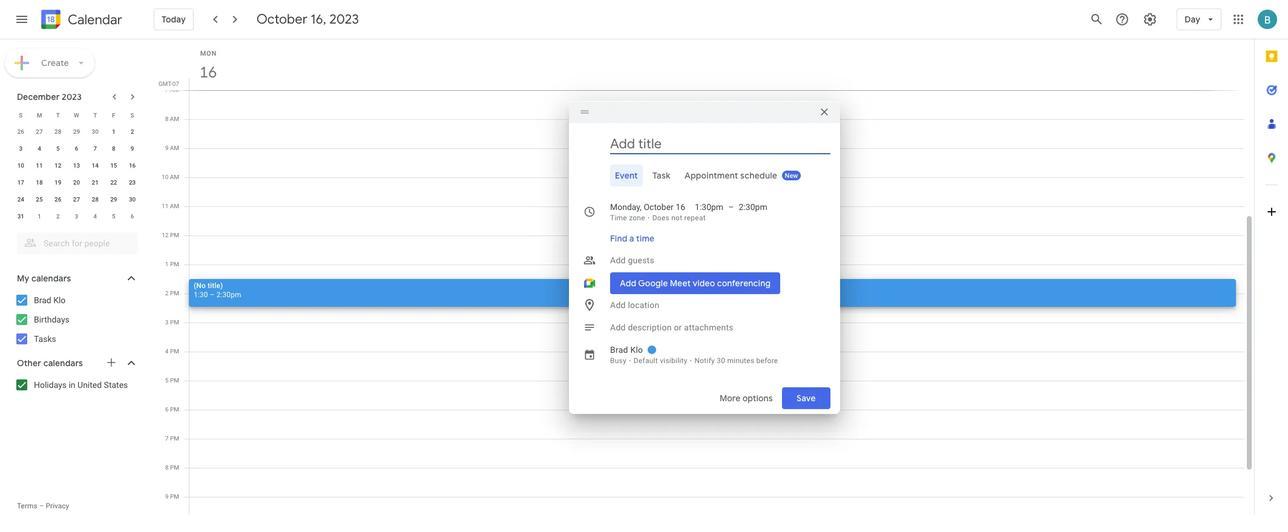 Task type: describe. For each thing, give the bounding box(es) containing it.
07
[[172, 81, 179, 87]]

event button
[[610, 165, 643, 186]]

7 am
[[165, 87, 179, 93]]

12 element
[[51, 159, 65, 173]]

add guests
[[610, 255, 654, 265]]

january 5 element
[[106, 209, 121, 224]]

visibility
[[660, 357, 687, 365]]

tab list containing event
[[579, 165, 830, 186]]

6 for january 6 element in the left of the page
[[131, 213, 134, 220]]

11 am
[[162, 203, 179, 209]]

my calendars button
[[2, 269, 150, 288]]

day
[[1185, 14, 1200, 25]]

1 horizontal spatial 2
[[131, 128, 134, 135]]

9 for 9 am
[[165, 145, 168, 151]]

(no title) 1:30 – 2:30pm
[[194, 281, 241, 299]]

16 inside 'row'
[[129, 162, 136, 169]]

notify 30 minutes before
[[695, 357, 778, 365]]

30 for november 30 element
[[92, 128, 99, 135]]

other
[[17, 358, 41, 369]]

pm for 6 pm
[[170, 406, 179, 413]]

time
[[610, 214, 627, 222]]

tasks
[[34, 334, 56, 344]]

5 for january 5 element
[[112, 213, 115, 220]]

14
[[92, 162, 99, 169]]

1 horizontal spatial october
[[644, 202, 674, 212]]

title)
[[208, 281, 223, 290]]

row containing 24
[[12, 191, 142, 208]]

20 element
[[69, 176, 84, 190]]

18
[[36, 179, 43, 186]]

18 element
[[32, 176, 47, 190]]

january 6 element
[[125, 209, 140, 224]]

calendar
[[68, 11, 122, 28]]

terms
[[17, 502, 37, 510]]

31
[[17, 213, 24, 220]]

(no
[[194, 281, 206, 290]]

23
[[129, 179, 136, 186]]

calendar element
[[39, 7, 122, 34]]

add other calendars image
[[105, 357, 117, 369]]

22
[[110, 179, 117, 186]]

does
[[652, 214, 669, 222]]

26 element
[[51, 192, 65, 207]]

find a time
[[610, 233, 654, 244]]

15 element
[[106, 159, 121, 173]]

repeat
[[684, 214, 706, 222]]

1:30pm – 2:30pm
[[695, 202, 767, 212]]

holidays in united states
[[34, 380, 128, 390]]

0 vertical spatial 4
[[38, 145, 41, 152]]

terms – privacy
[[17, 502, 69, 510]]

21
[[92, 179, 99, 186]]

17
[[17, 179, 24, 186]]

29 for 'november 29' element
[[73, 128, 80, 135]]

1 pm
[[165, 261, 179, 268]]

16 element
[[125, 159, 140, 173]]

4 for 4 pm
[[165, 348, 169, 355]]

– for privacy
[[39, 502, 44, 510]]

before
[[756, 357, 778, 365]]

27 for november 27 element
[[36, 128, 43, 135]]

create button
[[5, 48, 94, 77]]

november 30 element
[[88, 125, 102, 139]]

a
[[629, 233, 634, 244]]

8 for 8 pm
[[165, 464, 169, 471]]

january 3 element
[[69, 209, 84, 224]]

9 pm
[[165, 493, 179, 500]]

not
[[671, 214, 682, 222]]

16 grid
[[155, 39, 1254, 515]]

zone
[[629, 214, 645, 222]]

20
[[73, 179, 80, 186]]

24 element
[[14, 192, 28, 207]]

10 for 10 am
[[162, 174, 168, 180]]

time zone
[[610, 214, 645, 222]]

5 pm
[[165, 377, 179, 384]]

in
[[69, 380, 75, 390]]

united
[[78, 380, 102, 390]]

guests
[[628, 255, 654, 265]]

terms link
[[17, 502, 37, 510]]

appointment
[[685, 170, 738, 181]]

12 for 12 pm
[[162, 232, 169, 238]]

2 horizontal spatial 16
[[676, 202, 685, 212]]

other calendars
[[17, 358, 83, 369]]

17 element
[[14, 176, 28, 190]]

31 element
[[14, 209, 28, 224]]

pm for 2 pm
[[170, 290, 179, 297]]

1 horizontal spatial 2023
[[329, 11, 359, 28]]

1:30pm
[[695, 202, 723, 212]]

pm for 4 pm
[[170, 348, 179, 355]]

28 element
[[88, 192, 102, 207]]

0 vertical spatial 3
[[19, 145, 23, 152]]

13 element
[[69, 159, 84, 173]]

calendars for my calendars
[[31, 273, 71, 284]]

25 element
[[32, 192, 47, 207]]

13
[[73, 162, 80, 169]]

add location
[[610, 300, 659, 310]]

december 2023
[[17, 91, 82, 102]]

16,
[[311, 11, 326, 28]]

15
[[110, 162, 117, 169]]

task
[[652, 170, 670, 181]]

2 s from the left
[[130, 112, 134, 118]]

f
[[112, 112, 115, 118]]

7 for 7
[[93, 145, 97, 152]]

27 for "27" element
[[73, 196, 80, 203]]

other calendars button
[[2, 353, 150, 373]]

28 for 28 element
[[92, 196, 99, 203]]

row containing 17
[[12, 174, 142, 191]]

1 vertical spatial klo
[[630, 345, 643, 355]]

november 27 element
[[32, 125, 47, 139]]

time
[[636, 233, 654, 244]]

22 element
[[106, 176, 121, 190]]

3 for 3 pm
[[165, 319, 169, 326]]

14 element
[[88, 159, 102, 173]]

0 horizontal spatial 6
[[75, 145, 78, 152]]

2 horizontal spatial 30
[[717, 357, 725, 365]]

1 horizontal spatial 2:30pm
[[739, 202, 767, 212]]

monday, october 16
[[610, 202, 685, 212]]

add description or attachments
[[610, 323, 733, 332]]

pm for 5 pm
[[170, 377, 179, 384]]

my calendars
[[17, 273, 71, 284]]

7 for 7 pm
[[165, 435, 169, 442]]

1:30
[[194, 291, 208, 299]]

to element
[[728, 201, 734, 213]]

row containing 10
[[12, 157, 142, 174]]

5 for 5 pm
[[165, 377, 169, 384]]



Task type: vqa. For each thing, say whether or not it's contained in the screenshot.


Task type: locate. For each thing, give the bounding box(es) containing it.
1 down 12 pm
[[165, 261, 169, 268]]

28 for november 28 element
[[55, 128, 61, 135]]

pm up 7 pm at the bottom of page
[[170, 406, 179, 413]]

location
[[628, 300, 659, 310]]

19 element
[[51, 176, 65, 190]]

new element
[[782, 171, 801, 180]]

8 pm from the top
[[170, 435, 179, 442]]

0 vertical spatial 27
[[36, 128, 43, 135]]

26 down 19 element
[[55, 196, 61, 203]]

pm up 4 pm
[[170, 319, 179, 326]]

day button
[[1177, 5, 1221, 34]]

4 am from the top
[[170, 174, 179, 180]]

2 inside 16 grid
[[165, 290, 169, 297]]

0 horizontal spatial 11
[[36, 162, 43, 169]]

attachments
[[684, 323, 733, 332]]

brad up birthdays
[[34, 295, 51, 305]]

1 horizontal spatial 11
[[162, 203, 168, 209]]

2 up '16' element
[[131, 128, 134, 135]]

am up the '8 am'
[[170, 87, 179, 93]]

am for 10 am
[[170, 174, 179, 180]]

1 vertical spatial 5
[[112, 213, 115, 220]]

pm for 7 pm
[[170, 435, 179, 442]]

12 for 12
[[55, 162, 61, 169]]

2:30pm down title)
[[216, 291, 241, 299]]

2 horizontal spatial 4
[[165, 348, 169, 355]]

add
[[610, 255, 626, 265], [610, 300, 626, 310], [610, 323, 626, 332]]

6 down 30 element
[[131, 213, 134, 220]]

9 inside december 2023 grid
[[131, 145, 134, 152]]

0 vertical spatial october
[[256, 11, 307, 28]]

pm left (no
[[170, 290, 179, 297]]

2 for 2 pm
[[165, 290, 169, 297]]

1 add from the top
[[610, 255, 626, 265]]

Add title text field
[[610, 135, 830, 153]]

2:30pm inside the (no title) 1:30 – 2:30pm
[[216, 291, 241, 299]]

6 for 6 pm
[[165, 406, 169, 413]]

8 up 9 pm
[[165, 464, 169, 471]]

– down title)
[[210, 291, 215, 299]]

2 horizontal spatial 1
[[165, 261, 169, 268]]

1 horizontal spatial t
[[93, 112, 97, 118]]

row up 20
[[12, 157, 142, 174]]

am up 12 pm
[[170, 203, 179, 209]]

row group
[[12, 123, 142, 225]]

1 vertical spatial 3
[[75, 213, 78, 220]]

s up november 26 element
[[19, 112, 23, 118]]

1 vertical spatial 30
[[129, 196, 136, 203]]

2 horizontal spatial 5
[[165, 377, 169, 384]]

8 inside 'row'
[[112, 145, 115, 152]]

2 pm
[[165, 290, 179, 297]]

1 vertical spatial 10
[[162, 174, 168, 180]]

0 horizontal spatial s
[[19, 112, 23, 118]]

0 vertical spatial 16
[[199, 62, 216, 82]]

9 up 10 am
[[165, 145, 168, 151]]

1 vertical spatial 12
[[162, 232, 169, 238]]

brad up busy
[[610, 345, 628, 355]]

4 for january 4 element
[[93, 213, 97, 220]]

1 pm from the top
[[170, 232, 179, 238]]

1 for 1 pm
[[165, 261, 169, 268]]

november 26 element
[[14, 125, 28, 139]]

0 horizontal spatial 16
[[129, 162, 136, 169]]

16 down mon
[[199, 62, 216, 82]]

1 t from the left
[[56, 112, 60, 118]]

0 vertical spatial 2:30pm
[[739, 202, 767, 212]]

5 am from the top
[[170, 203, 179, 209]]

january 1 element
[[32, 209, 47, 224]]

minutes
[[727, 357, 754, 365]]

row up january 3 element
[[12, 191, 142, 208]]

klo
[[53, 295, 66, 305], [630, 345, 643, 355]]

calendars up in
[[43, 358, 83, 369]]

am for 11 am
[[170, 203, 179, 209]]

am down the '8 am'
[[170, 145, 179, 151]]

7 row from the top
[[12, 208, 142, 225]]

0 horizontal spatial 30
[[92, 128, 99, 135]]

0 vertical spatial calendars
[[31, 273, 71, 284]]

28 right november 27 element
[[55, 128, 61, 135]]

row containing 26
[[12, 123, 142, 140]]

holidays
[[34, 380, 67, 390]]

gmt-07
[[158, 81, 179, 87]]

calendars
[[31, 273, 71, 284], [43, 358, 83, 369]]

s
[[19, 112, 23, 118], [130, 112, 134, 118]]

pm down 6 pm
[[170, 435, 179, 442]]

add for add description or attachments
[[610, 323, 626, 332]]

row containing s
[[12, 107, 142, 123]]

5 down 29 element
[[112, 213, 115, 220]]

1 vertical spatial 8
[[112, 145, 115, 152]]

0 vertical spatial 8
[[165, 116, 168, 122]]

1 horizontal spatial 30
[[129, 196, 136, 203]]

add guests button
[[605, 249, 830, 271]]

m
[[37, 112, 42, 118]]

7 for 7 am
[[165, 87, 168, 93]]

settings menu image
[[1143, 12, 1157, 27]]

klo inside my calendars list
[[53, 295, 66, 305]]

8 pm
[[165, 464, 179, 471]]

26 inside "element"
[[55, 196, 61, 203]]

find a time button
[[605, 228, 659, 249]]

6 down the "5 pm"
[[165, 406, 169, 413]]

0 horizontal spatial 2023
[[62, 91, 82, 102]]

default visibility
[[634, 357, 687, 365]]

2 horizontal spatial 3
[[165, 319, 169, 326]]

row containing 31
[[12, 208, 142, 225]]

gmt-
[[158, 81, 172, 87]]

november 28 element
[[51, 125, 65, 139]]

1 horizontal spatial 3
[[75, 213, 78, 220]]

2023 up w
[[62, 91, 82, 102]]

30 right notify
[[717, 357, 725, 365]]

11 element
[[32, 159, 47, 173]]

find
[[610, 233, 627, 244]]

default
[[634, 357, 658, 365]]

1 vertical spatial 7
[[93, 145, 97, 152]]

10 up 17
[[17, 162, 24, 169]]

0 vertical spatial 6
[[75, 145, 78, 152]]

2 vertical spatial 6
[[165, 406, 169, 413]]

pm for 3 pm
[[170, 319, 179, 326]]

2 t from the left
[[93, 112, 97, 118]]

26 left november 27 element
[[17, 128, 24, 135]]

0 horizontal spatial 2:30pm
[[216, 291, 241, 299]]

None search field
[[0, 228, 150, 254]]

9 pm from the top
[[170, 464, 179, 471]]

4 pm from the top
[[170, 319, 179, 326]]

brad klo up busy
[[610, 345, 643, 355]]

pm for 9 pm
[[170, 493, 179, 500]]

8 up 9 am
[[165, 116, 168, 122]]

calendars right my
[[31, 273, 71, 284]]

11 inside 'row'
[[36, 162, 43, 169]]

row down w
[[12, 123, 142, 140]]

2 vertical spatial 4
[[165, 348, 169, 355]]

2 pm from the top
[[170, 261, 179, 268]]

5 row from the top
[[12, 174, 142, 191]]

notify
[[695, 357, 715, 365]]

3 pm from the top
[[170, 290, 179, 297]]

3 down november 26 element
[[19, 145, 23, 152]]

0 horizontal spatial 1
[[38, 213, 41, 220]]

9
[[165, 145, 168, 151], [131, 145, 134, 152], [165, 493, 169, 500]]

1 vertical spatial add
[[610, 300, 626, 310]]

11 up 18
[[36, 162, 43, 169]]

3 inside 16 grid
[[165, 319, 169, 326]]

1 horizontal spatial 27
[[73, 196, 80, 203]]

6
[[75, 145, 78, 152], [131, 213, 134, 220], [165, 406, 169, 413]]

10
[[17, 162, 24, 169], [162, 174, 168, 180]]

29 element
[[106, 192, 121, 207]]

december 2023 grid
[[12, 107, 142, 225]]

1 down f
[[112, 128, 115, 135]]

main drawer image
[[15, 12, 29, 27]]

row
[[12, 107, 142, 123], [12, 123, 142, 140], [12, 140, 142, 157], [12, 157, 142, 174], [12, 174, 142, 191], [12, 191, 142, 208], [12, 208, 142, 225]]

6 pm from the top
[[170, 377, 179, 384]]

3 row from the top
[[12, 140, 142, 157]]

2 down 26 "element"
[[56, 213, 60, 220]]

1 vertical spatial 2023
[[62, 91, 82, 102]]

s right f
[[130, 112, 134, 118]]

0 vertical spatial klo
[[53, 295, 66, 305]]

0 horizontal spatial 28
[[55, 128, 61, 135]]

5 pm from the top
[[170, 348, 179, 355]]

1 inside grid
[[165, 261, 169, 268]]

16 column header
[[189, 39, 1244, 90]]

2 vertical spatial 8
[[165, 464, 169, 471]]

2 vertical spatial –
[[39, 502, 44, 510]]

am for 7 am
[[170, 87, 179, 93]]

my calendars list
[[2, 291, 150, 349]]

busy
[[610, 357, 626, 365]]

row up 'november 29' element
[[12, 107, 142, 123]]

23 element
[[125, 176, 140, 190]]

5 down 4 pm
[[165, 377, 169, 384]]

1 horizontal spatial tab list
[[1255, 39, 1288, 481]]

0 vertical spatial 29
[[73, 128, 80, 135]]

1 horizontal spatial 6
[[131, 213, 134, 220]]

27 inside "27" element
[[73, 196, 80, 203]]

mon
[[200, 50, 217, 58]]

30 for 30 element
[[129, 196, 136, 203]]

29 for 29 element
[[110, 196, 117, 203]]

t up november 30 element
[[93, 112, 97, 118]]

4 down 28 element
[[93, 213, 97, 220]]

2 vertical spatial 30
[[717, 357, 725, 365]]

1 vertical spatial 2:30pm
[[216, 291, 241, 299]]

24
[[17, 196, 24, 203]]

0 horizontal spatial october
[[256, 11, 307, 28]]

27 element
[[69, 192, 84, 207]]

1 horizontal spatial 26
[[55, 196, 61, 203]]

8 for 8
[[112, 145, 115, 152]]

27 inside november 27 element
[[36, 128, 43, 135]]

7 down 6 pm
[[165, 435, 169, 442]]

row down "27" element
[[12, 208, 142, 225]]

october left 16,
[[256, 11, 307, 28]]

october
[[256, 11, 307, 28], [644, 202, 674, 212]]

1 vertical spatial 11
[[162, 203, 168, 209]]

2 add from the top
[[610, 300, 626, 310]]

0 vertical spatial 7
[[165, 87, 168, 93]]

pm for 12 pm
[[170, 232, 179, 238]]

pm up 1 pm
[[170, 232, 179, 238]]

add down add location in the bottom of the page
[[610, 323, 626, 332]]

1
[[112, 128, 115, 135], [38, 213, 41, 220], [165, 261, 169, 268]]

11 for 11 am
[[162, 203, 168, 209]]

description
[[628, 323, 672, 332]]

1 am from the top
[[170, 87, 179, 93]]

row up '13'
[[12, 140, 142, 157]]

10 element
[[14, 159, 28, 173]]

30 right 'november 29' element
[[92, 128, 99, 135]]

9 for 9
[[131, 145, 134, 152]]

1 down the 25 element
[[38, 213, 41, 220]]

– for 2:30pm
[[728, 202, 734, 212]]

6 down 'november 29' element
[[75, 145, 78, 152]]

27 down "m"
[[36, 128, 43, 135]]

pm for 8 pm
[[170, 464, 179, 471]]

calendars for other calendars
[[43, 358, 83, 369]]

10 inside 16 grid
[[162, 174, 168, 180]]

october up 'does'
[[644, 202, 674, 212]]

7 pm from the top
[[170, 406, 179, 413]]

2 vertical spatial add
[[610, 323, 626, 332]]

7 inside 'row'
[[93, 145, 97, 152]]

add for add guests
[[610, 255, 626, 265]]

birthdays
[[34, 315, 69, 324]]

11 down 10 am
[[162, 203, 168, 209]]

16 up does not repeat
[[676, 202, 685, 212]]

7 pm
[[165, 435, 179, 442]]

2
[[131, 128, 134, 135], [56, 213, 60, 220], [165, 290, 169, 297]]

my
[[17, 273, 29, 284]]

0 vertical spatial 10
[[17, 162, 24, 169]]

october 16, 2023
[[256, 11, 359, 28]]

Search for people text field
[[24, 232, 131, 254]]

12 inside 16 grid
[[162, 232, 169, 238]]

pm
[[170, 232, 179, 238], [170, 261, 179, 268], [170, 290, 179, 297], [170, 319, 179, 326], [170, 348, 179, 355], [170, 377, 179, 384], [170, 406, 179, 413], [170, 435, 179, 442], [170, 464, 179, 471], [170, 493, 179, 500]]

january 2 element
[[51, 209, 65, 224]]

task button
[[647, 165, 675, 186]]

pm down 8 pm
[[170, 493, 179, 500]]

12 inside "element"
[[55, 162, 61, 169]]

add inside dropdown button
[[610, 255, 626, 265]]

4 inside 16 grid
[[165, 348, 169, 355]]

1 horizontal spatial 4
[[93, 213, 97, 220]]

9 down 8 pm
[[165, 493, 169, 500]]

7 left 07
[[165, 87, 168, 93]]

0 horizontal spatial –
[[39, 502, 44, 510]]

add down find
[[610, 255, 626, 265]]

10 am
[[162, 174, 179, 180]]

1 s from the left
[[19, 112, 23, 118]]

schedule
[[741, 170, 777, 181]]

9 up '16' element
[[131, 145, 134, 152]]

1 vertical spatial 2
[[56, 213, 60, 220]]

8 up '15'
[[112, 145, 115, 152]]

11 inside 16 grid
[[162, 203, 168, 209]]

brad klo up birthdays
[[34, 295, 66, 305]]

10 pm from the top
[[170, 493, 179, 500]]

5 down november 28 element
[[56, 145, 60, 152]]

3 add from the top
[[610, 323, 626, 332]]

0 horizontal spatial 4
[[38, 145, 41, 152]]

3 pm
[[165, 319, 179, 326]]

1 vertical spatial 29
[[110, 196, 117, 203]]

monday, october 16 element
[[194, 59, 222, 87]]

0 vertical spatial 30
[[92, 128, 99, 135]]

mon 16
[[199, 50, 217, 82]]

1 for january 1 element
[[38, 213, 41, 220]]

row containing 3
[[12, 140, 142, 157]]

calendar heading
[[65, 11, 122, 28]]

29 down 22 element at the left top
[[110, 196, 117, 203]]

brad
[[34, 295, 51, 305], [610, 345, 628, 355]]

30
[[92, 128, 99, 135], [129, 196, 136, 203], [717, 357, 725, 365]]

add left the location at the bottom of the page
[[610, 300, 626, 310]]

0 vertical spatial brad klo
[[34, 295, 66, 305]]

2 vertical spatial 16
[[676, 202, 685, 212]]

1 horizontal spatial 1
[[112, 128, 115, 135]]

– right terms
[[39, 502, 44, 510]]

12 down 11 am
[[162, 232, 169, 238]]

1 vertical spatial –
[[210, 291, 215, 299]]

1 vertical spatial 26
[[55, 196, 61, 203]]

or
[[674, 323, 682, 332]]

8 am
[[165, 116, 179, 122]]

row down 13 'element'
[[12, 174, 142, 191]]

5 inside 16 grid
[[165, 377, 169, 384]]

6 inside grid
[[165, 406, 169, 413]]

1 vertical spatial brad klo
[[610, 345, 643, 355]]

klo up default
[[630, 345, 643, 355]]

1 vertical spatial calendars
[[43, 358, 83, 369]]

brad klo inside my calendars list
[[34, 295, 66, 305]]

26 for november 26 element
[[17, 128, 24, 135]]

pm up the "5 pm"
[[170, 348, 179, 355]]

calendars inside other calendars dropdown button
[[43, 358, 83, 369]]

am for 8 am
[[170, 116, 179, 122]]

tab list
[[1255, 39, 1288, 481], [579, 165, 830, 186]]

2023 right 16,
[[329, 11, 359, 28]]

0 vertical spatial add
[[610, 255, 626, 265]]

0 horizontal spatial 5
[[56, 145, 60, 152]]

1 horizontal spatial klo
[[630, 345, 643, 355]]

privacy link
[[46, 502, 69, 510]]

0 horizontal spatial 3
[[19, 145, 23, 152]]

1 horizontal spatial –
[[210, 291, 215, 299]]

2 row from the top
[[12, 123, 142, 140]]

8 for 8 am
[[165, 116, 168, 122]]

calendars inside the my calendars dropdown button
[[31, 273, 71, 284]]

1 horizontal spatial brad klo
[[610, 345, 643, 355]]

2 vertical spatial 5
[[165, 377, 169, 384]]

10 inside 'row'
[[17, 162, 24, 169]]

does not repeat
[[652, 214, 706, 222]]

am down 9 am
[[170, 174, 179, 180]]

26 for 26 "element"
[[55, 196, 61, 203]]

0 vertical spatial 2023
[[329, 11, 359, 28]]

today button
[[154, 5, 194, 34]]

january 4 element
[[88, 209, 102, 224]]

1 horizontal spatial s
[[130, 112, 134, 118]]

4 down 3 pm
[[165, 348, 169, 355]]

new
[[785, 172, 798, 180]]

row group containing 26
[[12, 123, 142, 225]]

0 vertical spatial 28
[[55, 128, 61, 135]]

30 down 23 element
[[129, 196, 136, 203]]

2 vertical spatial 3
[[165, 319, 169, 326]]

0 vertical spatial 1
[[112, 128, 115, 135]]

1 horizontal spatial 16
[[199, 62, 216, 82]]

10 up 11 am
[[162, 174, 168, 180]]

december
[[17, 91, 60, 102]]

pm down 4 pm
[[170, 377, 179, 384]]

t up november 28 element
[[56, 112, 60, 118]]

2 horizontal spatial 2
[[165, 290, 169, 297]]

9 for 9 pm
[[165, 493, 169, 500]]

0 vertical spatial brad
[[34, 295, 51, 305]]

–
[[728, 202, 734, 212], [210, 291, 215, 299], [39, 502, 44, 510]]

16 inside 'mon 16'
[[199, 62, 216, 82]]

28 down '21' element
[[92, 196, 99, 203]]

event
[[615, 170, 638, 181]]

2 for january 2 element
[[56, 213, 60, 220]]

am down 7 am
[[170, 116, 179, 122]]

6 pm
[[165, 406, 179, 413]]

1 horizontal spatial brad
[[610, 345, 628, 355]]

0 horizontal spatial 2
[[56, 213, 60, 220]]

3 down "27" element
[[75, 213, 78, 220]]

1 vertical spatial october
[[644, 202, 674, 212]]

6 row from the top
[[12, 191, 142, 208]]

1 horizontal spatial 12
[[162, 232, 169, 238]]

pm up 9 pm
[[170, 464, 179, 471]]

0 horizontal spatial tab list
[[579, 165, 830, 186]]

11 for 11
[[36, 162, 43, 169]]

16 up 23
[[129, 162, 136, 169]]

add for add location
[[610, 300, 626, 310]]

12 pm
[[162, 232, 179, 238]]

4 down november 27 element
[[38, 145, 41, 152]]

0 vertical spatial 11
[[36, 162, 43, 169]]

27 down 20 element
[[73, 196, 80, 203]]

brad inside my calendars list
[[34, 295, 51, 305]]

4 row from the top
[[12, 157, 142, 174]]

1 row from the top
[[12, 107, 142, 123]]

am
[[170, 87, 179, 93], [170, 116, 179, 122], [170, 145, 179, 151], [170, 174, 179, 180], [170, 203, 179, 209]]

30 element
[[125, 192, 140, 207]]

7 down november 30 element
[[93, 145, 97, 152]]

w
[[74, 112, 79, 118]]

november 29 element
[[69, 125, 84, 139]]

21 element
[[88, 176, 102, 190]]

klo up birthdays
[[53, 295, 66, 305]]

states
[[104, 380, 128, 390]]

pm up 2 pm
[[170, 261, 179, 268]]

pm for 1 pm
[[170, 261, 179, 268]]

1 vertical spatial 6
[[131, 213, 134, 220]]

0 horizontal spatial klo
[[53, 295, 66, 305]]

3 am from the top
[[170, 145, 179, 151]]

create
[[41, 58, 69, 68]]

0 vertical spatial 26
[[17, 128, 24, 135]]

3 down 2 pm
[[165, 319, 169, 326]]

– right the 1:30pm
[[728, 202, 734, 212]]

monday,
[[610, 202, 642, 212]]

1 horizontal spatial 29
[[110, 196, 117, 203]]

10 for 10
[[17, 162, 24, 169]]

0 horizontal spatial 10
[[17, 162, 24, 169]]

29 down w
[[73, 128, 80, 135]]

19
[[55, 179, 61, 186]]

2 down 1 pm
[[165, 290, 169, 297]]

2 vertical spatial 7
[[165, 435, 169, 442]]

privacy
[[46, 502, 69, 510]]

25
[[36, 196, 43, 203]]

27
[[36, 128, 43, 135], [73, 196, 80, 203]]

1 vertical spatial 1
[[38, 213, 41, 220]]

2:30pm right to 'element'
[[739, 202, 767, 212]]

0 horizontal spatial 12
[[55, 162, 61, 169]]

– inside the (no title) 1:30 – 2:30pm
[[210, 291, 215, 299]]

12 up 19
[[55, 162, 61, 169]]

today
[[162, 14, 186, 25]]

0 vertical spatial 5
[[56, 145, 60, 152]]

3 for january 3 element
[[75, 213, 78, 220]]

4 pm
[[165, 348, 179, 355]]

12
[[55, 162, 61, 169], [162, 232, 169, 238]]

0 horizontal spatial 29
[[73, 128, 80, 135]]

am for 9 am
[[170, 145, 179, 151]]

2 am from the top
[[170, 116, 179, 122]]

2 vertical spatial 2
[[165, 290, 169, 297]]



